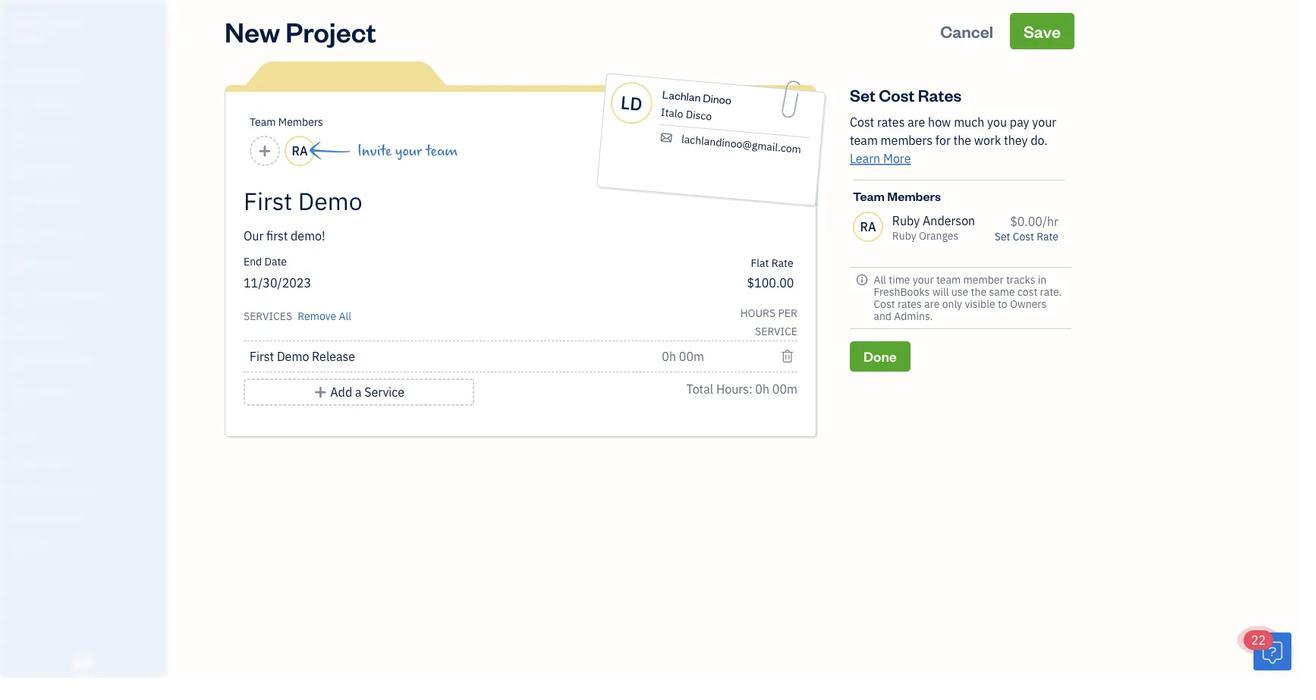 Task type: describe. For each thing, give the bounding box(es) containing it.
pay
[[1010, 114, 1029, 130]]

add team member image
[[258, 142, 272, 160]]

services remove all
[[244, 309, 351, 323]]

0 horizontal spatial all
[[339, 309, 351, 323]]

save button
[[1010, 13, 1075, 49]]

tracks
[[1006, 273, 1035, 287]]

anderson
[[923, 213, 975, 229]]

new
[[225, 13, 280, 49]]

ruby up time
[[892, 229, 917, 243]]

per
[[778, 306, 798, 320]]

ruby oranges owner
[[12, 14, 83, 42]]

estimate image
[[10, 131, 28, 146]]

invoice image
[[10, 163, 28, 178]]

0h
[[755, 381, 770, 397]]

project image
[[10, 259, 28, 274]]

date
[[264, 255, 287, 269]]

items
[[11, 484, 35, 496]]

items and services
[[11, 484, 91, 496]]

the inside all time your team member tracks in freshbooks will use the same cost rate. cost rates are only visible to owners and admins.
[[971, 285, 987, 299]]

0 vertical spatial services
[[244, 309, 292, 323]]

resource center badge image
[[1254, 633, 1292, 671]]

and inside the main element
[[37, 484, 53, 496]]

time
[[889, 273, 910, 287]]

rates inside cost rates are how much you pay your team members for the work they do. learn more
[[877, 114, 905, 130]]

end date
[[244, 255, 287, 269]]

new project
[[225, 13, 376, 49]]

settings link
[[4, 533, 162, 560]]

done
[[864, 347, 897, 365]]

they
[[1004, 132, 1028, 148]]

cancel button
[[927, 13, 1007, 49]]

save
[[1024, 20, 1061, 42]]

money image
[[10, 323, 28, 338]]

rate.
[[1040, 285, 1062, 299]]

client image
[[10, 99, 28, 115]]

cancel
[[940, 20, 993, 42]]

freshbooks image
[[71, 654, 96, 672]]

do.
[[1031, 132, 1048, 148]]

release
[[312, 349, 355, 365]]

total
[[686, 381, 713, 397]]

team inside the main element
[[11, 456, 35, 468]]

remove
[[298, 309, 336, 323]]

work
[[974, 132, 1001, 148]]

2 horizontal spatial team members
[[853, 187, 941, 204]]

timer image
[[10, 291, 28, 306]]

ruby for ruby oranges
[[12, 14, 38, 28]]

00m
[[772, 381, 798, 397]]

team inside all time your team member tracks in freshbooks will use the same cost rate. cost rates are only visible to owners and admins.
[[936, 273, 961, 287]]

cost
[[1018, 285, 1038, 299]]

0 horizontal spatial team
[[426, 143, 458, 159]]

you
[[987, 114, 1007, 130]]

Amount (USD) text field
[[747, 275, 795, 291]]

are inside all time your team member tracks in freshbooks will use the same cost rate. cost rates are only visible to owners and admins.
[[924, 297, 940, 311]]

bank connections
[[11, 512, 89, 524]]

cost inside cost rates are how much you pay your team members for the work they do. learn more
[[850, 114, 874, 130]]

settings
[[11, 540, 46, 552]]

invite
[[357, 143, 392, 159]]

cost rates are how much you pay your team members for the work they do. learn more
[[850, 114, 1056, 167]]

1 vertical spatial team
[[853, 187, 885, 204]]

in
[[1038, 273, 1047, 287]]

chart image
[[10, 354, 28, 370]]

/hr
[[1043, 214, 1059, 229]]

more
[[883, 151, 911, 167]]

bank
[[11, 512, 33, 524]]

team members link
[[4, 449, 162, 476]]

flat rate
[[751, 256, 793, 270]]

22 button
[[1244, 631, 1292, 671]]

members
[[881, 132, 933, 148]]

set cost rate button
[[995, 229, 1059, 244]]

1 vertical spatial rate
[[772, 256, 793, 270]]

owner
[[12, 30, 42, 42]]

1 vertical spatial members
[[887, 187, 941, 204]]

disco
[[685, 107, 713, 123]]

lachlan dinoo italo disco
[[660, 87, 732, 123]]

your inside cost rates are how much you pay your team members for the work they do. learn more
[[1032, 114, 1056, 130]]

to
[[998, 297, 1008, 311]]

Project Name text field
[[244, 186, 661, 216]]

add a service
[[330, 384, 404, 400]]

apps link
[[4, 421, 162, 448]]

first
[[250, 349, 274, 365]]

oranges inside ruby anderson ruby oranges
[[919, 229, 959, 243]]

ruby anderson ruby oranges
[[892, 213, 975, 243]]

are inside cost rates are how much you pay your team members for the work they do. learn more
[[908, 114, 925, 130]]

end
[[244, 255, 262, 269]]

first demo release
[[250, 349, 355, 365]]

$0.00
[[1010, 214, 1043, 229]]

cost left rates
[[879, 84, 915, 105]]

remove all button
[[295, 304, 351, 326]]

remove project service image
[[781, 348, 795, 366]]

End date in  format text field
[[244, 275, 521, 291]]

hours
[[740, 306, 776, 320]]

ld
[[620, 90, 644, 116]]



Task type: vqa. For each thing, say whether or not it's contained in the screenshot.
the right Services
yes



Task type: locate. For each thing, give the bounding box(es) containing it.
connections
[[35, 512, 89, 524]]

0 vertical spatial all
[[874, 273, 886, 287]]

oranges up will in the right top of the page
[[919, 229, 959, 243]]

owners
[[1010, 297, 1047, 311]]

1 vertical spatial team members
[[853, 187, 941, 204]]

cost up the learn
[[850, 114, 874, 130]]

team up the learn
[[850, 132, 878, 148]]

oranges
[[41, 14, 83, 28], [919, 229, 959, 243]]

0 vertical spatial are
[[908, 114, 925, 130]]

1 vertical spatial and
[[37, 484, 53, 496]]

set up the learn
[[850, 84, 876, 105]]

0 vertical spatial team members
[[250, 115, 323, 129]]

0 horizontal spatial oranges
[[41, 14, 83, 28]]

cost inside $0.00 /hr set cost rate
[[1013, 229, 1034, 244]]

envelope image
[[658, 131, 674, 144]]

how
[[928, 114, 951, 130]]

all
[[874, 273, 886, 287], [339, 309, 351, 323]]

set inside $0.00 /hr set cost rate
[[995, 229, 1010, 244]]

team up items
[[11, 456, 35, 468]]

service
[[755, 324, 798, 338]]

flat
[[751, 256, 769, 270]]

project
[[286, 13, 376, 49]]

hours:
[[716, 381, 752, 397]]

0 vertical spatial team
[[250, 115, 276, 129]]

plus image
[[314, 383, 328, 401]]

same
[[989, 285, 1015, 299]]

italo
[[660, 105, 684, 121]]

set up tracks
[[995, 229, 1010, 244]]

service
[[364, 384, 404, 400]]

$0.00 /hr set cost rate
[[995, 214, 1059, 244]]

payment image
[[10, 195, 28, 210]]

all right the remove
[[339, 309, 351, 323]]

rates up members
[[877, 114, 905, 130]]

0 horizontal spatial set
[[850, 84, 876, 105]]

0 vertical spatial ra
[[292, 143, 308, 159]]

main element
[[0, 0, 205, 678]]

ruby inside ruby oranges owner
[[12, 14, 38, 28]]

dinoo
[[703, 90, 732, 107]]

all right info image
[[874, 273, 886, 287]]

services down team members link
[[55, 484, 91, 496]]

team members up items and services
[[11, 456, 77, 468]]

set cost rates
[[850, 84, 962, 105]]

apps
[[11, 428, 34, 440]]

the right the for
[[954, 132, 971, 148]]

expense image
[[10, 227, 28, 242]]

team up only
[[936, 273, 961, 287]]

2 horizontal spatial members
[[887, 187, 941, 204]]

team down the learn
[[853, 187, 885, 204]]

and inside all time your team member tracks in freshbooks will use the same cost rate. cost rates are only visible to owners and admins.
[[874, 309, 892, 323]]

oranges up owner
[[41, 14, 83, 28]]

and right items
[[37, 484, 53, 496]]

admins.
[[894, 309, 933, 323]]

team members
[[250, 115, 323, 129], [853, 187, 941, 204], [11, 456, 77, 468]]

2 horizontal spatial team
[[853, 187, 885, 204]]

0 horizontal spatial rate
[[772, 256, 793, 270]]

invite your team
[[357, 143, 458, 159]]

Project Description text field
[[244, 227, 661, 245]]

total hours: 0h 00m
[[686, 381, 798, 397]]

2 horizontal spatial team
[[936, 273, 961, 287]]

1 horizontal spatial all
[[874, 273, 886, 287]]

all inside all time your team member tracks in freshbooks will use the same cost rate. cost rates are only visible to owners and admins.
[[874, 273, 886, 287]]

2 vertical spatial team members
[[11, 456, 77, 468]]

1 horizontal spatial team
[[850, 132, 878, 148]]

0 horizontal spatial your
[[395, 143, 422, 159]]

report image
[[10, 386, 28, 401]]

ruby left anderson
[[892, 213, 920, 229]]

cost down time
[[874, 297, 895, 311]]

rate
[[1037, 229, 1059, 244], [772, 256, 793, 270]]

rates
[[877, 114, 905, 130], [898, 297, 922, 311]]

0 vertical spatial your
[[1032, 114, 1056, 130]]

your up do.
[[1032, 114, 1056, 130]]

team inside cost rates are how much you pay your team members for the work they do. learn more
[[850, 132, 878, 148]]

learn
[[850, 151, 880, 167]]

the right use
[[971, 285, 987, 299]]

and down freshbooks
[[874, 309, 892, 323]]

ra
[[292, 143, 308, 159], [860, 219, 876, 235]]

1 horizontal spatial oranges
[[919, 229, 959, 243]]

rate inside $0.00 /hr set cost rate
[[1037, 229, 1059, 244]]

are up members
[[908, 114, 925, 130]]

0 vertical spatial rates
[[877, 114, 905, 130]]

1 vertical spatial rates
[[898, 297, 922, 311]]

2 vertical spatial members
[[37, 456, 77, 468]]

learn more link
[[850, 151, 911, 167]]

dashboard image
[[10, 68, 28, 83]]

lachlandinoo@gmail.com
[[681, 132, 802, 156]]

0 vertical spatial oranges
[[41, 14, 83, 28]]

ra up info image
[[860, 219, 876, 235]]

a
[[355, 384, 362, 400]]

1 vertical spatial services
[[55, 484, 91, 496]]

oranges inside ruby oranges owner
[[41, 14, 83, 28]]

member
[[963, 273, 1004, 287]]

1 vertical spatial ra
[[860, 219, 876, 235]]

1 horizontal spatial services
[[244, 309, 292, 323]]

info image
[[856, 274, 868, 286]]

1 horizontal spatial team members
[[250, 115, 323, 129]]

1 vertical spatial your
[[395, 143, 422, 159]]

your right invite at the left top of page
[[395, 143, 422, 159]]

2 vertical spatial team
[[11, 456, 35, 468]]

your
[[1032, 114, 1056, 130], [395, 143, 422, 159], [913, 273, 934, 287]]

and
[[874, 309, 892, 323], [37, 484, 53, 496]]

team
[[250, 115, 276, 129], [853, 187, 885, 204], [11, 456, 35, 468]]

ruby up owner
[[12, 14, 38, 28]]

2 vertical spatial your
[[913, 273, 934, 287]]

set
[[850, 84, 876, 105], [995, 229, 1010, 244]]

0 horizontal spatial members
[[37, 456, 77, 468]]

cost inside all time your team member tracks in freshbooks will use the same cost rate. cost rates are only visible to owners and admins.
[[874, 297, 895, 311]]

bank connections link
[[4, 505, 162, 532]]

use
[[951, 285, 968, 299]]

done button
[[850, 341, 910, 372]]

0 vertical spatial the
[[954, 132, 971, 148]]

1 vertical spatial all
[[339, 309, 351, 323]]

freshbooks
[[874, 285, 930, 299]]

0 vertical spatial and
[[874, 309, 892, 323]]

your right time
[[913, 273, 934, 287]]

are
[[908, 114, 925, 130], [924, 297, 940, 311]]

2 horizontal spatial your
[[1032, 114, 1056, 130]]

cost
[[879, 84, 915, 105], [850, 114, 874, 130], [1013, 229, 1034, 244], [874, 297, 895, 311]]

team up the add team member icon
[[250, 115, 276, 129]]

team members up the add team member icon
[[250, 115, 323, 129]]

1 vertical spatial the
[[971, 285, 987, 299]]

1 horizontal spatial members
[[278, 115, 323, 129]]

cost left /hr
[[1013, 229, 1034, 244]]

ruby
[[12, 14, 38, 28], [892, 213, 920, 229], [892, 229, 917, 243]]

1 horizontal spatial your
[[913, 273, 934, 287]]

1 horizontal spatial and
[[874, 309, 892, 323]]

rates inside all time your team member tracks in freshbooks will use the same cost rate. cost rates are only visible to owners and admins.
[[898, 297, 922, 311]]

all time your team member tracks in freshbooks will use the same cost rate. cost rates are only visible to owners and admins.
[[874, 273, 1062, 323]]

0 horizontal spatial team
[[11, 456, 35, 468]]

lachlan
[[662, 87, 702, 105]]

hours per service
[[740, 306, 798, 338]]

much
[[954, 114, 985, 130]]

1 vertical spatial are
[[924, 297, 940, 311]]

0 horizontal spatial ra
[[292, 143, 308, 159]]

0 horizontal spatial team members
[[11, 456, 77, 468]]

team
[[850, 132, 878, 148], [426, 143, 458, 159], [936, 273, 961, 287]]

ra right the add team member icon
[[292, 143, 308, 159]]

the inside cost rates are how much you pay your team members for the work they do. learn more
[[954, 132, 971, 148]]

rates
[[918, 84, 962, 105]]

1 horizontal spatial set
[[995, 229, 1010, 244]]

rate up in
[[1037, 229, 1059, 244]]

22
[[1251, 633, 1266, 648]]

0 horizontal spatial and
[[37, 484, 53, 496]]

members inside the main element
[[37, 456, 77, 468]]

team members inside the main element
[[11, 456, 77, 468]]

rates down time
[[898, 297, 922, 311]]

demo
[[277, 349, 309, 365]]

team members down more
[[853, 187, 941, 204]]

your inside all time your team member tracks in freshbooks will use the same cost rate. cost rates are only visible to owners and admins.
[[913, 273, 934, 287]]

for
[[936, 132, 951, 148]]

0 vertical spatial rate
[[1037, 229, 1059, 244]]

items and services link
[[4, 477, 162, 504]]

1 horizontal spatial ra
[[860, 219, 876, 235]]

0h 00m text field
[[662, 349, 705, 365]]

rate right flat
[[772, 256, 793, 270]]

0 vertical spatial members
[[278, 115, 323, 129]]

1 vertical spatial oranges
[[919, 229, 959, 243]]

visible
[[965, 297, 995, 311]]

services inside the main element
[[55, 484, 91, 496]]

ruby for ruby anderson
[[892, 213, 920, 229]]

will
[[932, 285, 949, 299]]

team up project name text box at the top of page
[[426, 143, 458, 159]]

1 vertical spatial set
[[995, 229, 1010, 244]]

1 horizontal spatial rate
[[1037, 229, 1059, 244]]

are left only
[[924, 297, 940, 311]]

0 vertical spatial set
[[850, 84, 876, 105]]

1 horizontal spatial team
[[250, 115, 276, 129]]

add
[[330, 384, 352, 400]]

add a service button
[[244, 379, 474, 406]]

services up first
[[244, 309, 292, 323]]

0 horizontal spatial services
[[55, 484, 91, 496]]

only
[[942, 297, 962, 311]]

the
[[954, 132, 971, 148], [971, 285, 987, 299]]



